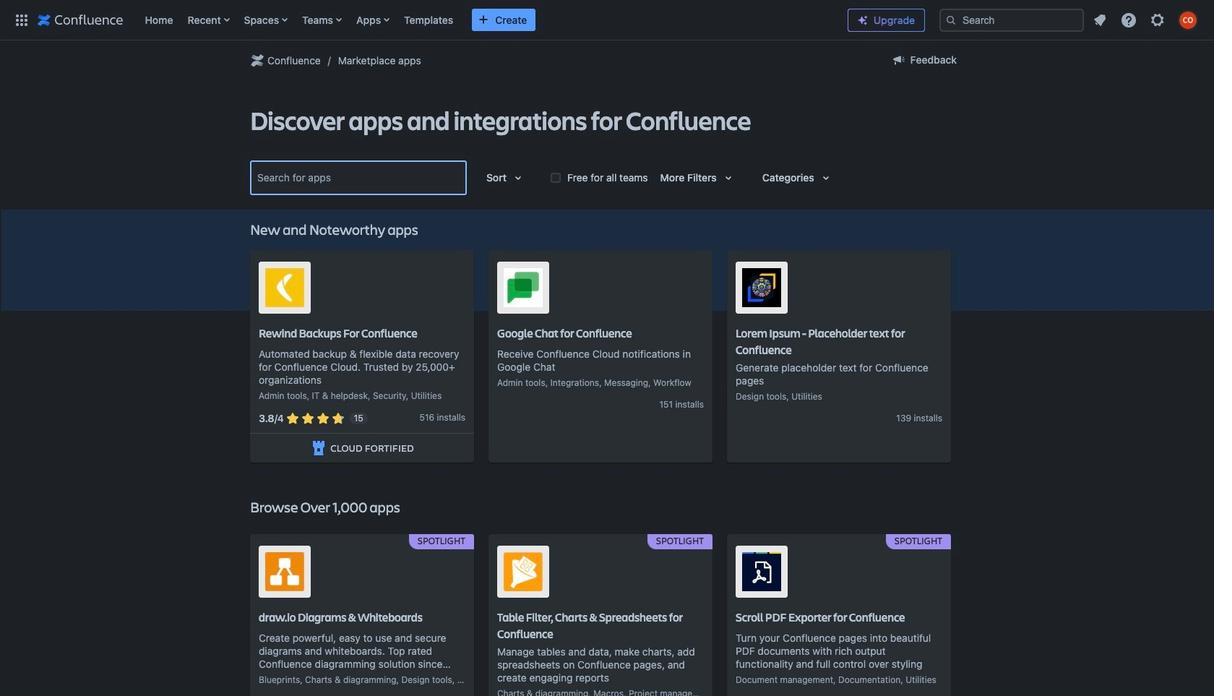 Task type: describe. For each thing, give the bounding box(es) containing it.
settings icon image
[[1149, 11, 1167, 29]]

search image
[[945, 14, 957, 26]]

google chat for confluence image
[[504, 268, 543, 307]]

notification icon image
[[1091, 11, 1109, 29]]

table filter, charts & spreadsheets for confluence image
[[504, 552, 543, 591]]

rewind backups for confluence image
[[265, 268, 304, 307]]



Task type: vqa. For each thing, say whether or not it's contained in the screenshot.
list associated with the Appswitcher Icon
yes



Task type: locate. For each thing, give the bounding box(es) containing it.
None search field
[[940, 8, 1084, 31]]

help icon image
[[1120, 11, 1138, 29]]

draw.io diagrams & whiteboards image
[[265, 552, 304, 591]]

list for appswitcher icon
[[138, 0, 836, 40]]

context icon image
[[249, 52, 266, 69], [249, 52, 266, 69]]

Search field
[[940, 8, 1084, 31]]

appswitcher icon image
[[13, 11, 30, 29]]

confluence image
[[38, 11, 123, 29], [38, 11, 123, 29]]

0 horizontal spatial list
[[138, 0, 836, 40]]

banner
[[0, 0, 1214, 43]]

lorem ipsum - placeholder text for confluence image
[[742, 268, 781, 307]]

1 horizontal spatial list
[[1087, 7, 1206, 33]]

premium image
[[857, 14, 869, 26]]

scroll pdf exporter for confluence image
[[742, 552, 781, 591]]

list for premium icon
[[1087, 7, 1206, 33]]

cloud fortified app badge image
[[310, 439, 328, 457]]

Search for apps field
[[253, 165, 464, 191]]

list
[[138, 0, 836, 40], [1087, 7, 1206, 33]]

global element
[[9, 0, 836, 40]]



